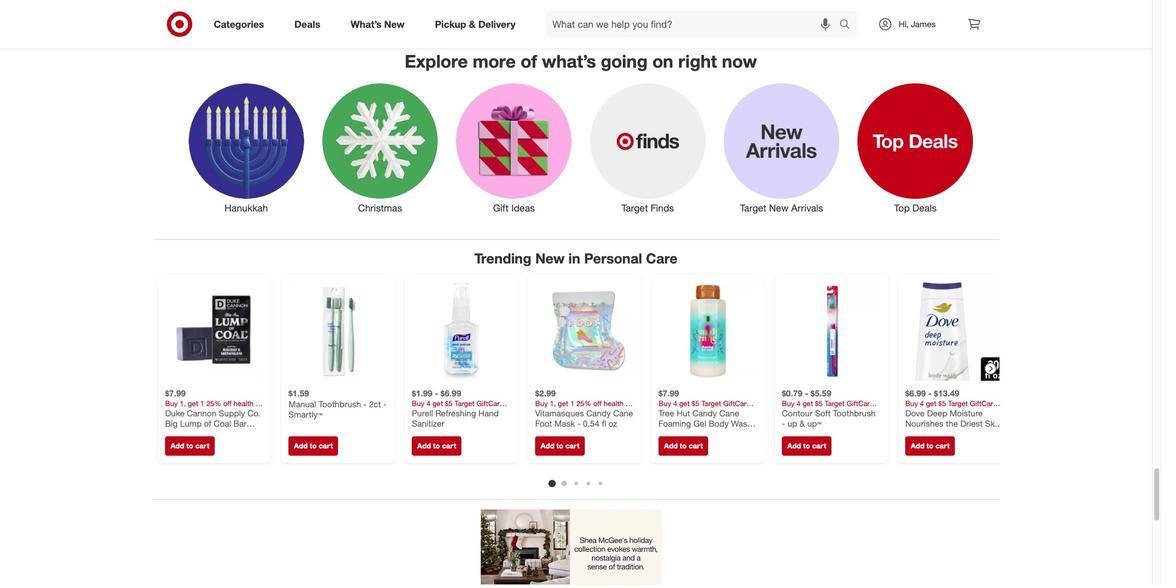 Task type: locate. For each thing, give the bounding box(es) containing it.
add to cart for vitamasques candy cane foot mask - 0.54 fl oz
[[540, 441, 579, 450]]

body
[[709, 419, 729, 429], [905, 429, 925, 439]]

gift ideas link
[[447, 81, 581, 216]]

1 horizontal spatial target
[[740, 202, 767, 214]]

target left 'arrivals'
[[740, 202, 767, 214]]

what's
[[542, 50, 596, 72]]

5 to from the left
[[680, 441, 687, 450]]

add to cart down smartly™
[[294, 441, 333, 450]]

new for what's
[[384, 18, 405, 30]]

$7.99 up duke
[[165, 388, 185, 399]]

contour
[[782, 408, 812, 418]]

fl right 18
[[722, 429, 727, 439]]

add to cart
[[170, 441, 209, 450], [294, 441, 333, 450], [417, 441, 456, 450], [540, 441, 579, 450], [664, 441, 703, 450], [787, 441, 826, 450], [911, 441, 950, 450]]

1 horizontal spatial $6.99
[[905, 388, 926, 399]]

1 horizontal spatial oz
[[729, 429, 738, 439]]

1 horizontal spatial wash
[[928, 429, 948, 439]]

toothbrush inside contour soft toothbrush - up & up™
[[833, 408, 875, 418]]

add to cart down soap
[[170, 441, 209, 450]]

manual
[[288, 399, 316, 409]]

purell
[[412, 408, 433, 418]]

wash down nourishes
[[928, 429, 948, 439]]

6 cart from the left
[[812, 441, 826, 450]]

add to cart button for dove deep moisture nourishes the driest skin body wash
[[905, 436, 955, 456]]

cart
[[195, 441, 209, 450], [318, 441, 333, 450], [442, 441, 456, 450], [565, 441, 579, 450], [689, 441, 703, 450], [812, 441, 826, 450], [935, 441, 950, 450]]

pickup
[[435, 18, 466, 30]]

&
[[469, 18, 476, 30], [800, 419, 805, 429]]

candy
[[586, 408, 611, 418], [692, 408, 717, 418]]

cart down 'the'
[[935, 441, 950, 450]]

1 cart from the left
[[195, 441, 209, 450]]

toothbrush right the soft
[[833, 408, 875, 418]]

1 vertical spatial deals
[[913, 202, 937, 214]]

0 horizontal spatial cane
[[613, 408, 633, 418]]

1 add from the left
[[170, 441, 184, 450]]

0 horizontal spatial &
[[469, 18, 476, 30]]

add to cart for duke cannon supply co. big lump of coal bar soap - bergamot scent - 10oz
[[170, 441, 209, 450]]

soap
[[165, 429, 185, 439]]

add to cart button for purell refreshing hand sanitizer
[[412, 436, 461, 456]]

3 add to cart from the left
[[417, 441, 456, 450]]

to down smartly™
[[309, 441, 316, 450]]

target
[[622, 202, 648, 214], [740, 202, 767, 214]]

2 add to cart button from the left
[[288, 436, 338, 456]]

0 horizontal spatial fl
[[602, 419, 606, 429]]

2 vertical spatial new
[[535, 250, 565, 267]]

& inside contour soft toothbrush - up & up™
[[800, 419, 805, 429]]

1 horizontal spatial new
[[535, 250, 565, 267]]

0 vertical spatial &
[[469, 18, 476, 30]]

4 add from the left
[[540, 441, 554, 450]]

1 horizontal spatial &
[[800, 419, 805, 429]]

wash
[[731, 419, 752, 429], [928, 429, 948, 439]]

deals link
[[284, 11, 336, 38]]

$7.99 up tree
[[658, 388, 679, 399]]

duke cannon supply co. big lump of coal bar soap - bergamot scent - 10oz image
[[165, 282, 264, 381], [165, 282, 264, 381]]

-
[[435, 388, 438, 399], [805, 388, 808, 399], [928, 388, 932, 399], [363, 399, 367, 409], [383, 399, 386, 409], [577, 419, 580, 429], [754, 419, 757, 429], [782, 419, 785, 429], [187, 429, 190, 439], [257, 429, 260, 439], [705, 429, 708, 439]]

trending
[[475, 250, 532, 267]]

toothbrush inside $1.59 manual toothbrush - 2ct - smartly™
[[318, 399, 361, 409]]

- inside vitamasques candy cane foot mask - 0.54 fl oz
[[577, 419, 580, 429]]

1 add to cart from the left
[[170, 441, 209, 450]]

2 cart from the left
[[318, 441, 333, 450]]

deals inside the deals link
[[294, 18, 320, 30]]

2 add from the left
[[294, 441, 307, 450]]

0 horizontal spatial deals
[[294, 18, 320, 30]]

cane up 18
[[719, 408, 739, 418]]

of right more
[[521, 50, 537, 72]]

7 to from the left
[[926, 441, 933, 450]]

toothbrush left 2ct
[[318, 399, 361, 409]]

body up 18
[[709, 419, 729, 429]]

1 candy from the left
[[586, 408, 611, 418]]

1 horizontal spatial cane
[[719, 408, 739, 418]]

target finds
[[622, 202, 674, 214]]

1 horizontal spatial deals
[[913, 202, 937, 214]]

oz
[[608, 419, 617, 429], [729, 429, 738, 439]]

5 add to cart from the left
[[664, 441, 703, 450]]

deals left what's
[[294, 18, 320, 30]]

purell refreshing hand sanitizer image
[[412, 282, 511, 381], [412, 282, 511, 381]]

smartly™
[[288, 410, 322, 420]]

$13.49
[[934, 388, 959, 399]]

candy up "0.54"
[[586, 408, 611, 418]]

deals right top
[[913, 202, 937, 214]]

add down smartly™
[[294, 441, 307, 450]]

oz inside vitamasques candy cane foot mask - 0.54 fl oz
[[608, 419, 617, 429]]

peppermint
[[658, 429, 703, 439]]

oz right "0.54"
[[608, 419, 617, 429]]

cane
[[613, 408, 633, 418], [719, 408, 739, 418]]

advertisement region
[[481, 510, 662, 586]]

add for duke cannon supply co. big lump of coal bar soap - bergamot scent - 10oz
[[170, 441, 184, 450]]

4 cart from the left
[[565, 441, 579, 450]]

to down the sanitizer
[[433, 441, 440, 450]]

add to cart button down lump
[[165, 436, 215, 456]]

2 $7.99 from the left
[[658, 388, 679, 399]]

1 vertical spatial &
[[800, 419, 805, 429]]

to for duke cannon supply co. big lump of coal bar soap - bergamot scent - 10oz
[[186, 441, 193, 450]]

fl right "0.54"
[[602, 419, 606, 429]]

1 horizontal spatial body
[[905, 429, 925, 439]]

new right what's
[[384, 18, 405, 30]]

add to cart button down mask on the left bottom of page
[[535, 436, 585, 456]]

cart down smartly™
[[318, 441, 333, 450]]

2 to from the left
[[309, 441, 316, 450]]

to for dove deep moisture nourishes the driest skin body wash
[[926, 441, 933, 450]]

arrivals
[[791, 202, 823, 214]]

fl
[[602, 419, 606, 429], [722, 429, 727, 439]]

add down the sanitizer
[[417, 441, 431, 450]]

7 cart from the left
[[935, 441, 950, 450]]

7 add to cart from the left
[[911, 441, 950, 450]]

hi,
[[899, 19, 909, 29]]

add to cart for dove deep moisture nourishes the driest skin body wash
[[911, 441, 950, 450]]

2 cane from the left
[[719, 408, 739, 418]]

- inside contour soft toothbrush - up & up™
[[782, 419, 785, 429]]

3 cart from the left
[[442, 441, 456, 450]]

1 horizontal spatial $7.99
[[658, 388, 679, 399]]

1 vertical spatial of
[[204, 419, 211, 429]]

to down peppermint
[[680, 441, 687, 450]]

0 vertical spatial of
[[521, 50, 537, 72]]

vitamasques candy cane foot mask - 0.54 fl oz
[[535, 408, 633, 429]]

2 target from the left
[[740, 202, 767, 214]]

top deals link
[[849, 81, 983, 216]]

gift
[[493, 202, 509, 214]]

add to cart down mask on the left bottom of page
[[540, 441, 579, 450]]

wash inside 'tree hut candy cane foaming gel body wash - peppermint - 18 fl oz'
[[731, 419, 752, 429]]

cane left tree
[[613, 408, 633, 418]]

add to cart button down foaming
[[658, 436, 708, 456]]

4 to from the left
[[556, 441, 563, 450]]

0 vertical spatial deals
[[294, 18, 320, 30]]

4 add to cart from the left
[[540, 441, 579, 450]]

target for target finds
[[622, 202, 648, 214]]

gift ideas
[[493, 202, 535, 214]]

of up 'bergamot'
[[204, 419, 211, 429]]

add to cart button for vitamasques candy cane foot mask - 0.54 fl oz
[[535, 436, 585, 456]]

new left the in
[[535, 250, 565, 267]]

add for dove deep moisture nourishes the driest skin body wash
[[911, 441, 924, 450]]

add down up
[[787, 441, 801, 450]]

$6.99 up refreshing at bottom
[[440, 388, 461, 399]]

cart down 'bergamot'
[[195, 441, 209, 450]]

wash right gel
[[731, 419, 752, 429]]

0 horizontal spatial of
[[204, 419, 211, 429]]

gel
[[693, 419, 706, 429]]

add down peppermint
[[664, 441, 678, 450]]

18
[[711, 429, 720, 439]]

1 target from the left
[[622, 202, 648, 214]]

oz right 18
[[729, 429, 738, 439]]

6 add from the left
[[787, 441, 801, 450]]

cannon
[[187, 408, 216, 418]]

christmas
[[358, 202, 402, 214]]

tree hut candy cane foaming gel body wash - peppermint - 18 fl oz image
[[658, 282, 758, 381], [658, 282, 758, 381]]

what's new link
[[340, 11, 420, 38]]

add to cart button
[[165, 436, 215, 456], [288, 436, 338, 456], [412, 436, 461, 456], [535, 436, 585, 456], [658, 436, 708, 456], [782, 436, 832, 456], [905, 436, 955, 456]]

deals inside the top deals link
[[913, 202, 937, 214]]

top
[[894, 202, 910, 214]]

$1.59
[[288, 388, 309, 399]]

3 to from the left
[[433, 441, 440, 450]]

3 add from the left
[[417, 441, 431, 450]]

2 horizontal spatial new
[[769, 202, 789, 214]]

7 add from the left
[[911, 441, 924, 450]]

to down up™
[[803, 441, 810, 450]]

1 vertical spatial new
[[769, 202, 789, 214]]

5 add from the left
[[664, 441, 678, 450]]

5 cart from the left
[[689, 441, 703, 450]]

$6.99 up dove
[[905, 388, 926, 399]]

lump
[[180, 419, 201, 429]]

0 horizontal spatial body
[[709, 419, 729, 429]]

dove deep moisture nourishes the driest skin body wash image
[[905, 282, 1004, 381], [905, 282, 1004, 381]]

0 horizontal spatial toothbrush
[[318, 399, 361, 409]]

add to cart button down nourishes
[[905, 436, 955, 456]]

5 add to cart button from the left
[[658, 436, 708, 456]]

categories link
[[204, 11, 279, 38]]

add to cart button for contour soft toothbrush - up & up™
[[782, 436, 832, 456]]

6 add to cart from the left
[[787, 441, 826, 450]]

$7.99 for tree
[[658, 388, 679, 399]]

1 cane from the left
[[613, 408, 633, 418]]

going
[[601, 50, 648, 72]]

add to cart down the sanitizer
[[417, 441, 456, 450]]

add down soap
[[170, 441, 184, 450]]

add
[[170, 441, 184, 450], [294, 441, 307, 450], [417, 441, 431, 450], [540, 441, 554, 450], [664, 441, 678, 450], [787, 441, 801, 450], [911, 441, 924, 450]]

0 horizontal spatial oz
[[608, 419, 617, 429]]

1 add to cart button from the left
[[165, 436, 215, 456]]

to down mask on the left bottom of page
[[556, 441, 563, 450]]

$2.99
[[535, 388, 556, 399]]

new
[[384, 18, 405, 30], [769, 202, 789, 214], [535, 250, 565, 267]]

1 horizontal spatial candy
[[692, 408, 717, 418]]

0 horizontal spatial candy
[[586, 408, 611, 418]]

target left finds
[[622, 202, 648, 214]]

1 horizontal spatial toothbrush
[[833, 408, 875, 418]]

vitamasques candy cane foot mask - 0.54 fl oz image
[[535, 282, 634, 381], [535, 282, 634, 381]]

1 horizontal spatial fl
[[722, 429, 727, 439]]

add to cart down nourishes
[[911, 441, 950, 450]]

add down nourishes
[[911, 441, 924, 450]]

cart down mask on the left bottom of page
[[565, 441, 579, 450]]

to right 10oz
[[186, 441, 193, 450]]

of
[[521, 50, 537, 72], [204, 419, 211, 429]]

more
[[473, 50, 516, 72]]

oz inside 'tree hut candy cane foaming gel body wash - peppermint - 18 fl oz'
[[729, 429, 738, 439]]

2 add to cart from the left
[[294, 441, 333, 450]]

body inside 'tree hut candy cane foaming gel body wash - peppermint - 18 fl oz'
[[709, 419, 729, 429]]

4 add to cart button from the left
[[535, 436, 585, 456]]

7 add to cart button from the left
[[905, 436, 955, 456]]

& right up
[[800, 419, 805, 429]]

toothbrush for soft
[[833, 408, 875, 418]]

0 vertical spatial new
[[384, 18, 405, 30]]

add to cart for purell refreshing hand sanitizer
[[417, 441, 456, 450]]

add to cart down up™
[[787, 441, 826, 450]]

0 horizontal spatial $7.99
[[165, 388, 185, 399]]

add to cart button for duke cannon supply co. big lump of coal bar soap - bergamot scent - 10oz
[[165, 436, 215, 456]]

add to cart button down up™
[[782, 436, 832, 456]]

body inside "dove deep moisture nourishes the driest skin body wash"
[[905, 429, 925, 439]]

6 add to cart button from the left
[[782, 436, 832, 456]]

1 to from the left
[[186, 441, 193, 450]]

skin
[[985, 419, 1001, 429]]

cart for purell refreshing hand sanitizer
[[442, 441, 456, 450]]

new left 'arrivals'
[[769, 202, 789, 214]]

deals
[[294, 18, 320, 30], [913, 202, 937, 214]]

1 $7.99 from the left
[[165, 388, 185, 399]]

contour soft toothbrush - up & up™ image
[[782, 282, 881, 381], [782, 282, 881, 381]]

0 horizontal spatial $6.99
[[440, 388, 461, 399]]

1 $6.99 from the left
[[440, 388, 461, 399]]

2 $6.99 from the left
[[905, 388, 926, 399]]

& right pickup
[[469, 18, 476, 30]]

add to cart button down smartly™
[[288, 436, 338, 456]]

candy up gel
[[692, 408, 717, 418]]

body down nourishes
[[905, 429, 925, 439]]

of inside duke cannon supply co. big lump of coal bar soap - bergamot scent - 10oz
[[204, 419, 211, 429]]

hand
[[478, 408, 499, 418]]

to down nourishes
[[926, 441, 933, 450]]

top deals
[[894, 202, 937, 214]]

deep
[[927, 408, 947, 418]]

toothbrush
[[318, 399, 361, 409], [833, 408, 875, 418]]

to
[[186, 441, 193, 450], [309, 441, 316, 450], [433, 441, 440, 450], [556, 441, 563, 450], [680, 441, 687, 450], [803, 441, 810, 450], [926, 441, 933, 450]]

contour soft toothbrush - up & up™
[[782, 408, 875, 429]]

6 to from the left
[[803, 441, 810, 450]]

manual toothbrush - 2ct - smartly™ image
[[288, 282, 387, 381], [288, 282, 387, 381]]

search button
[[834, 11, 863, 40]]

add to cart down peppermint
[[664, 441, 703, 450]]

cart down up™
[[812, 441, 826, 450]]

add down foot
[[540, 441, 554, 450]]

dove deep moisture nourishes the driest skin body wash
[[905, 408, 1001, 439]]

1 horizontal spatial of
[[521, 50, 537, 72]]

add to cart button down the sanitizer
[[412, 436, 461, 456]]

2 candy from the left
[[692, 408, 717, 418]]

add for purell refreshing hand sanitizer
[[417, 441, 431, 450]]

cart for vitamasques candy cane foot mask - 0.54 fl oz
[[565, 441, 579, 450]]

3 add to cart button from the left
[[412, 436, 461, 456]]

to for vitamasques candy cane foot mask - 0.54 fl oz
[[556, 441, 563, 450]]

cart down purell refreshing hand sanitizer
[[442, 441, 456, 450]]

0 horizontal spatial target
[[622, 202, 648, 214]]

categories
[[214, 18, 264, 30]]

$1.99 - $6.99
[[412, 388, 461, 399]]

delivery
[[478, 18, 516, 30]]

cart down peppermint
[[689, 441, 703, 450]]

0 horizontal spatial wash
[[731, 419, 752, 429]]

0 horizontal spatial new
[[384, 18, 405, 30]]

vitamasques
[[535, 408, 584, 418]]



Task type: vqa. For each thing, say whether or not it's contained in the screenshot.


Task type: describe. For each thing, give the bounding box(es) containing it.
up
[[787, 419, 797, 429]]

finds
[[651, 202, 674, 214]]

james
[[911, 19, 936, 29]]

$5.59
[[811, 388, 831, 399]]

what's
[[351, 18, 382, 30]]

care
[[646, 250, 678, 267]]

to for contour soft toothbrush - up & up™
[[803, 441, 810, 450]]

add to cart button for manual toothbrush - 2ct - smartly™
[[288, 436, 338, 456]]

dove
[[905, 408, 925, 418]]

toothbrush for manual
[[318, 399, 361, 409]]

target new arrivals
[[740, 202, 823, 214]]

explore more of what's going on right now
[[405, 50, 757, 72]]

hanukkah link
[[179, 81, 313, 216]]

add for contour soft toothbrush - up & up™
[[787, 441, 801, 450]]

bergamot
[[193, 429, 230, 439]]

duke cannon supply co. big lump of coal bar soap - bergamot scent - 10oz
[[165, 408, 260, 450]]

pickup & delivery
[[435, 18, 516, 30]]

what's new
[[351, 18, 405, 30]]

$1.99
[[412, 388, 432, 399]]

supply
[[219, 408, 245, 418]]

$6.99 - $13.49
[[905, 388, 959, 399]]

new for trending
[[535, 250, 565, 267]]

cart for dove deep moisture nourishes the driest skin body wash
[[935, 441, 950, 450]]

christmas link
[[313, 81, 447, 216]]

the
[[946, 419, 958, 429]]

cart for duke cannon supply co. big lump of coal bar soap - bergamot scent - 10oz
[[195, 441, 209, 450]]

hut
[[677, 408, 690, 418]]

target for target new arrivals
[[740, 202, 767, 214]]

now
[[722, 50, 757, 72]]

personal
[[584, 250, 642, 267]]

add to cart button for tree hut candy cane foaming gel body wash - peppermint - 18 fl oz
[[658, 436, 708, 456]]

sanitizer
[[412, 419, 444, 429]]

add for manual toothbrush - 2ct - smartly™
[[294, 441, 307, 450]]

$7.99 for duke
[[165, 388, 185, 399]]

candy inside vitamasques candy cane foot mask - 0.54 fl oz
[[586, 408, 611, 418]]

ideas
[[511, 202, 535, 214]]

duke
[[165, 408, 184, 418]]

to for tree hut candy cane foaming gel body wash - peppermint - 18 fl oz
[[680, 441, 687, 450]]

refreshing
[[435, 408, 476, 418]]

0.54
[[583, 419, 599, 429]]

co.
[[247, 408, 260, 418]]

bar
[[233, 419, 246, 429]]

2ct
[[369, 399, 381, 409]]

$1.59 manual toothbrush - 2ct - smartly™
[[288, 388, 386, 420]]

tree
[[658, 408, 674, 418]]

up™
[[807, 419, 821, 429]]

$0.79 - $5.59
[[782, 388, 831, 399]]

cart for contour soft toothbrush - up & up™
[[812, 441, 826, 450]]

to for purell refreshing hand sanitizer
[[433, 441, 440, 450]]

cart for manual toothbrush - 2ct - smartly™
[[318, 441, 333, 450]]

foaming
[[658, 419, 691, 429]]

What can we help you find? suggestions appear below search field
[[545, 11, 843, 38]]

tree hut candy cane foaming gel body wash - peppermint - 18 fl oz
[[658, 408, 757, 439]]

new for target
[[769, 202, 789, 214]]

big
[[165, 419, 177, 429]]

candy inside 'tree hut candy cane foaming gel body wash - peppermint - 18 fl oz'
[[692, 408, 717, 418]]

driest
[[960, 419, 983, 429]]

10oz
[[165, 440, 183, 450]]

target finds link
[[581, 81, 715, 216]]

hi, james
[[899, 19, 936, 29]]

$0.79
[[782, 388, 802, 399]]

moisture
[[950, 408, 983, 418]]

add to cart for manual toothbrush - 2ct - smartly™
[[294, 441, 333, 450]]

add to cart for tree hut candy cane foaming gel body wash - peppermint - 18 fl oz
[[664, 441, 703, 450]]

in
[[569, 250, 580, 267]]

nourishes
[[905, 419, 944, 429]]

hanukkah
[[225, 202, 268, 214]]

search
[[834, 19, 863, 31]]

explore
[[405, 50, 468, 72]]

target new arrivals link
[[715, 81, 849, 216]]

on
[[653, 50, 674, 72]]

fl inside vitamasques candy cane foot mask - 0.54 fl oz
[[602, 419, 606, 429]]

cart for tree hut candy cane foaming gel body wash - peppermint - 18 fl oz
[[689, 441, 703, 450]]

scent
[[233, 429, 255, 439]]

purell refreshing hand sanitizer
[[412, 408, 499, 429]]

add to cart for contour soft toothbrush - up & up™
[[787, 441, 826, 450]]

cane inside 'tree hut candy cane foaming gel body wash - peppermint - 18 fl oz'
[[719, 408, 739, 418]]

& inside pickup & delivery link
[[469, 18, 476, 30]]

right
[[678, 50, 717, 72]]

cane inside vitamasques candy cane foot mask - 0.54 fl oz
[[613, 408, 633, 418]]

trending new in personal care
[[475, 250, 678, 267]]

wash inside "dove deep moisture nourishes the driest skin body wash"
[[928, 429, 948, 439]]

to for manual toothbrush - 2ct - smartly™
[[309, 441, 316, 450]]

fl inside 'tree hut candy cane foaming gel body wash - peppermint - 18 fl oz'
[[722, 429, 727, 439]]

soft
[[815, 408, 831, 418]]

pickup & delivery link
[[425, 11, 531, 38]]

add for tree hut candy cane foaming gel body wash - peppermint - 18 fl oz
[[664, 441, 678, 450]]

coal
[[213, 419, 231, 429]]

add for vitamasques candy cane foot mask - 0.54 fl oz
[[540, 441, 554, 450]]

mask
[[554, 419, 575, 429]]

foot
[[535, 419, 552, 429]]



